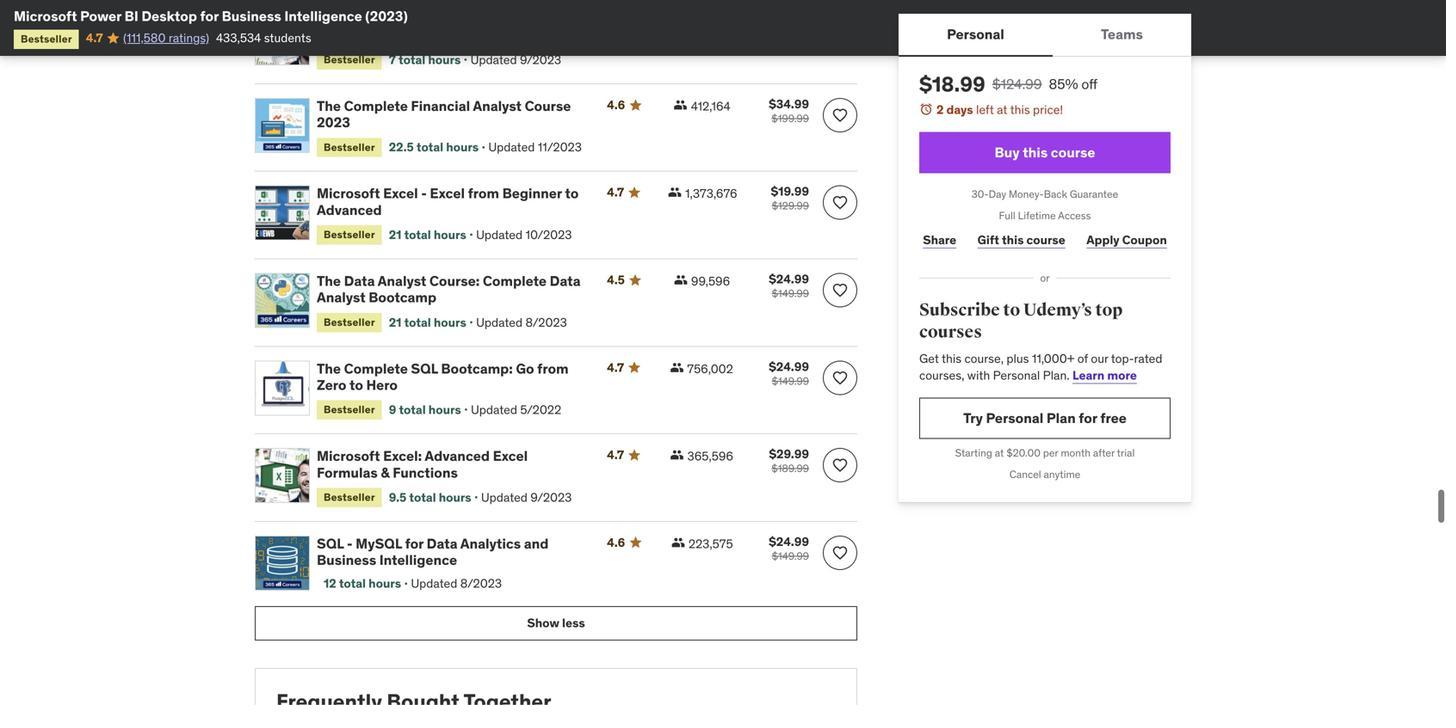 Task type: describe. For each thing, give the bounding box(es) containing it.
or
[[1040, 272, 1050, 285]]

with inside microsoft excel: data analysis with excel pivot tables
[[516, 10, 545, 27]]

less
[[562, 616, 585, 631]]

buy this course button
[[920, 132, 1171, 174]]

personal button
[[899, 14, 1053, 55]]

guarantee
[[1070, 188, 1119, 201]]

starting at $20.00 per month after trial cancel anytime
[[955, 447, 1135, 482]]

microsoft excel - excel from beginner to advanced link
[[317, 185, 586, 219]]

0 vertical spatial intelligence
[[284, 7, 362, 25]]

wishlist image for sql - mysql for data analytics and business intelligence
[[832, 545, 849, 562]]

to inside microsoft excel - excel from beginner to advanced
[[565, 185, 579, 202]]

more
[[1107, 368, 1137, 383]]

433,534 students
[[216, 30, 311, 46]]

microsoft for microsoft excel: data analysis with excel pivot tables
[[317, 10, 380, 27]]

the data analyst course: complete data analyst bootcamp link
[[317, 272, 586, 307]]

course for buy this course
[[1051, 144, 1096, 161]]

data inside microsoft excel: data analysis with excel pivot tables
[[425, 10, 456, 27]]

total for analyst
[[404, 315, 431, 330]]

complete inside the data analyst course: complete data analyst bootcamp
[[483, 272, 547, 290]]

show
[[527, 616, 560, 631]]

try personal plan for free
[[963, 410, 1127, 427]]

- inside microsoft excel - excel from beginner to advanced
[[421, 185, 427, 202]]

our
[[1091, 351, 1109, 367]]

this for get
[[942, 351, 962, 367]]

top
[[1096, 300, 1123, 321]]

updated down sql - mysql for data analytics and business intelligence
[[411, 577, 457, 592]]

subscribe
[[920, 300, 1000, 321]]

1 horizontal spatial analyst
[[378, 272, 426, 290]]

access
[[1058, 209, 1091, 222]]

teams
[[1101, 25, 1143, 43]]

21 for advanced
[[389, 227, 402, 243]]

from inside microsoft excel - excel from beginner to advanced
[[468, 185, 499, 202]]

go
[[516, 360, 534, 378]]

$24.99 for the data analyst course: complete data analyst bootcamp
[[769, 272, 809, 287]]

business inside sql - mysql for data analytics and business intelligence
[[317, 552, 376, 570]]

coupon
[[1122, 232, 1167, 248]]

excel: for data
[[383, 10, 422, 27]]

to inside 'subscribe to udemy's top courses'
[[1003, 300, 1020, 321]]

share button
[[920, 223, 960, 258]]

updated 5/2022
[[471, 403, 561, 418]]

full
[[999, 209, 1016, 222]]

wishlist image for microsoft excel: advanced excel formulas & functions
[[832, 457, 849, 474]]

$34.99 $199.99
[[769, 96, 809, 125]]

financial
[[411, 97, 470, 115]]

gift this course
[[978, 232, 1066, 248]]

updated for complete
[[476, 315, 523, 330]]

- inside sql - mysql for data analytics and business intelligence
[[347, 535, 353, 553]]

functions
[[393, 464, 458, 482]]

$34.99
[[769, 96, 809, 112]]

and
[[524, 535, 549, 553]]

get
[[920, 351, 939, 367]]

$149.99 for the complete sql bootcamp: go from zero to hero
[[772, 375, 809, 388]]

$24.99 $149.99 for the data analyst course: complete data analyst bootcamp
[[769, 272, 809, 300]]

total right 12
[[339, 577, 366, 592]]

$189.99
[[772, 462, 809, 476]]

hours down mysql
[[369, 577, 401, 592]]

4.7 for the complete sql bootcamp: go from zero to hero
[[607, 360, 624, 376]]

2
[[937, 102, 944, 118]]

bootcamp:
[[441, 360, 513, 378]]

xsmall image for the complete sql bootcamp: go from zero to hero
[[670, 361, 684, 375]]

plan
[[1047, 410, 1076, 427]]

$129.99
[[772, 199, 809, 213]]

hours for -
[[434, 227, 466, 243]]

hours for advanced
[[439, 490, 471, 506]]

updated for from
[[476, 227, 523, 243]]

updated for course
[[489, 140, 535, 155]]

$29.99 $189.99
[[769, 447, 809, 476]]

plan.
[[1043, 368, 1070, 383]]

22.5 total hours
[[389, 140, 479, 155]]

course
[[525, 97, 571, 115]]

9/2023 for microsoft excel: advanced excel formulas & functions
[[531, 490, 572, 506]]

bestseller for the data analyst course: complete data analyst bootcamp
[[324, 316, 375, 329]]

analytics
[[460, 535, 521, 553]]

total for sql
[[399, 403, 426, 418]]

updated 10/2023
[[476, 227, 572, 243]]

microsoft excel - excel from beginner to advanced
[[317, 185, 579, 219]]

0 horizontal spatial business
[[222, 7, 281, 25]]

4.7 for microsoft excel: advanced excel formulas & functions
[[607, 448, 624, 463]]

4.7 for microsoft excel - excel from beginner to advanced
[[607, 185, 624, 200]]

day
[[989, 188, 1007, 201]]

subscribe to udemy's top courses
[[920, 300, 1123, 343]]

students
[[264, 30, 311, 46]]

microsoft for microsoft excel: advanced excel formulas & functions
[[317, 448, 380, 465]]

$149.99 for sql - mysql for data analytics and business intelligence
[[772, 550, 809, 563]]

ratings)
[[169, 30, 209, 46]]

microsoft excel: advanced excel formulas & functions link
[[317, 448, 586, 482]]

updated for formulas
[[481, 490, 528, 506]]

the complete financial analyst course 2023 link
[[317, 97, 586, 131]]

$29.99
[[769, 447, 809, 462]]

microsoft power bi desktop for business intelligence (2023)
[[14, 7, 408, 25]]

wishlist image for the complete sql bootcamp: go from zero to hero
[[832, 370, 849, 387]]

the for the data analyst course: complete data analyst bootcamp
[[317, 272, 341, 290]]

sql inside sql - mysql for data analytics and business intelligence
[[317, 535, 344, 553]]

99,596
[[691, 274, 730, 289]]

$24.99 $149.99 for the complete sql bootcamp: go from zero to hero
[[769, 359, 809, 388]]

rated
[[1134, 351, 1163, 367]]

cancel
[[1010, 468, 1041, 482]]

1,373,676
[[685, 186, 737, 202]]

0 horizontal spatial analyst
[[317, 289, 366, 307]]

price!
[[1033, 102, 1063, 118]]

updated 11/2023
[[489, 140, 582, 155]]

30-
[[972, 188, 989, 201]]

bestseller for microsoft excel - excel from beginner to advanced
[[324, 228, 375, 242]]

excel inside microsoft excel: advanced excel formulas & functions
[[493, 448, 528, 465]]

courses,
[[920, 368, 965, 383]]

free
[[1101, 410, 1127, 427]]

756,002
[[687, 361, 733, 377]]

total for advanced
[[409, 490, 436, 506]]

microsoft for microsoft power bi desktop for business intelligence (2023)
[[14, 7, 77, 25]]

this for gift
[[1002, 232, 1024, 248]]

11/2023
[[538, 140, 582, 155]]

22.5
[[389, 140, 414, 155]]

try personal plan for free link
[[920, 398, 1171, 439]]

11,000+
[[1032, 351, 1075, 367]]

excel: for advanced
[[383, 448, 422, 465]]

$19.99 $129.99
[[771, 184, 809, 213]]

the complete sql bootcamp: go from zero to hero
[[317, 360, 569, 394]]

total for -
[[404, 227, 431, 243]]

xsmall image for microsoft excel: advanced excel formulas & functions
[[670, 449, 684, 462]]

sql - mysql for data analytics and business intelligence
[[317, 535, 549, 570]]

bi
[[125, 7, 138, 25]]

show less button
[[255, 607, 858, 641]]

lifetime
[[1018, 209, 1056, 222]]

21 total hours for analyst
[[389, 315, 466, 330]]

apply
[[1087, 232, 1120, 248]]

412,164
[[691, 98, 731, 114]]

bootcamp
[[369, 289, 437, 307]]

bestseller for microsoft excel: data analysis with excel pivot tables
[[324, 53, 375, 66]]

bestseller for the complete financial analyst course 2023
[[324, 141, 375, 154]]

desktop
[[142, 7, 197, 25]]

learn
[[1073, 368, 1105, 383]]

sql inside the complete sql bootcamp: go from zero to hero
[[411, 360, 438, 378]]

wishlist image for the complete financial analyst course 2023
[[832, 107, 849, 124]]

$149.99 for the data analyst course: complete data analyst bootcamp
[[772, 287, 809, 300]]

4.6 for the complete financial analyst course 2023
[[607, 97, 625, 113]]

the complete financial analyst course 2023
[[317, 97, 571, 131]]

2 days left at this price!
[[937, 102, 1063, 118]]

after
[[1093, 447, 1115, 460]]

hours for analyst
[[434, 315, 466, 330]]

of
[[1078, 351, 1088, 367]]

9 total hours
[[389, 403, 461, 418]]

for for sql - mysql for data analytics and business intelligence
[[405, 535, 424, 553]]

trial
[[1117, 447, 1135, 460]]

days
[[947, 102, 973, 118]]

7 total hours
[[389, 52, 461, 67]]



Task type: locate. For each thing, give the bounding box(es) containing it.
for right mysql
[[405, 535, 424, 553]]

1 vertical spatial sql
[[317, 535, 344, 553]]

21 down microsoft excel - excel from beginner to advanced
[[389, 227, 402, 243]]

0 horizontal spatial intelligence
[[284, 7, 362, 25]]

$149.99 right 99,596
[[772, 287, 809, 300]]

2 vertical spatial wishlist image
[[832, 545, 849, 562]]

1 vertical spatial advanced
[[425, 448, 490, 465]]

business
[[222, 7, 281, 25], [317, 552, 376, 570]]

0 vertical spatial updated 8/2023
[[476, 315, 567, 330]]

2 21 from the top
[[389, 315, 402, 330]]

8/2023 for 12 total hours
[[460, 577, 502, 592]]

0 vertical spatial excel:
[[383, 10, 422, 27]]

per
[[1043, 447, 1058, 460]]

-
[[421, 185, 427, 202], [347, 535, 353, 553]]

the complete sql bootcamp: go from zero to hero link
[[317, 360, 586, 394]]

microsoft inside microsoft excel: advanced excel formulas & functions
[[317, 448, 380, 465]]

udemy's
[[1024, 300, 1092, 321]]

excel down 22.5 total hours
[[430, 185, 465, 202]]

from inside the complete sql bootcamp: go from zero to hero
[[537, 360, 569, 378]]

10/2023
[[526, 227, 572, 243]]

apply coupon button
[[1083, 223, 1171, 258]]

1 vertical spatial with
[[968, 368, 990, 383]]

0 horizontal spatial from
[[468, 185, 499, 202]]

the inside the complete sql bootcamp: go from zero to hero
[[317, 360, 341, 378]]

the inside the data analyst course: complete data analyst bootcamp
[[317, 272, 341, 290]]

complete for 2023
[[344, 97, 408, 115]]

pivot
[[317, 26, 351, 44]]

course
[[1051, 144, 1096, 161], [1027, 232, 1066, 248]]

3 the from the top
[[317, 360, 341, 378]]

1 vertical spatial complete
[[483, 272, 547, 290]]

0 horizontal spatial -
[[347, 535, 353, 553]]

2023
[[317, 114, 350, 131]]

xsmall image left 99,596
[[674, 273, 688, 287]]

total right '22.5'
[[417, 140, 443, 155]]

to right zero
[[350, 377, 363, 394]]

0 vertical spatial updated 9/2023
[[471, 52, 561, 67]]

anytime
[[1044, 468, 1081, 482]]

wishlist image
[[832, 107, 849, 124], [832, 282, 849, 299], [832, 545, 849, 562]]

1 wishlist image from the top
[[832, 107, 849, 124]]

1 4.6 from the top
[[607, 97, 625, 113]]

excel: inside microsoft excel: data analysis with excel pivot tables
[[383, 10, 422, 27]]

total right 9.5
[[409, 490, 436, 506]]

personal down 'plus'
[[993, 368, 1040, 383]]

2 wishlist image from the top
[[832, 282, 849, 299]]

wishlist image for the data analyst course: complete data analyst bootcamp
[[832, 282, 849, 299]]

analyst left course
[[473, 97, 522, 115]]

5/2022
[[520, 403, 561, 418]]

0 vertical spatial -
[[421, 185, 427, 202]]

2 vertical spatial complete
[[344, 360, 408, 378]]

zero
[[317, 377, 347, 394]]

excel down '22.5'
[[383, 185, 418, 202]]

1 vertical spatial business
[[317, 552, 376, 570]]

4.6 for sql - mysql for data analytics and business intelligence
[[607, 535, 625, 551]]

$24.99 for sql - mysql for data analytics and business intelligence
[[769, 535, 809, 550]]

off
[[1082, 75, 1098, 93]]

business up 12 total hours
[[317, 552, 376, 570]]

xsmall image left the 756,002
[[670, 361, 684, 375]]

1 vertical spatial from
[[537, 360, 569, 378]]

1 horizontal spatial -
[[421, 185, 427, 202]]

0 vertical spatial business
[[222, 7, 281, 25]]

with down course, at the right of the page
[[968, 368, 990, 383]]

updated 9/2023 for excel
[[481, 490, 572, 506]]

0 horizontal spatial for
[[200, 7, 219, 25]]

complete down updated 10/2023
[[483, 272, 547, 290]]

0 vertical spatial wishlist image
[[832, 107, 849, 124]]

1 horizontal spatial business
[[317, 552, 376, 570]]

course inside button
[[1051, 144, 1096, 161]]

0 vertical spatial $149.99
[[772, 287, 809, 300]]

(111,580
[[123, 30, 166, 46]]

1 horizontal spatial with
[[968, 368, 990, 383]]

excel: up "7"
[[383, 10, 422, 27]]

0 vertical spatial for
[[200, 7, 219, 25]]

2 excel: from the top
[[383, 448, 422, 465]]

to right beginner
[[565, 185, 579, 202]]

1 vertical spatial 21 total hours
[[389, 315, 466, 330]]

the data analyst course: complete data analyst bootcamp
[[317, 272, 581, 307]]

1 $24.99 from the top
[[769, 272, 809, 287]]

0 vertical spatial 4.6
[[607, 97, 625, 113]]

get this course, plus 11,000+ of our top-rated courses, with personal plan.
[[920, 351, 1163, 383]]

updated down bootcamp:
[[471, 403, 517, 418]]

power
[[80, 7, 121, 25]]

for left "free"
[[1079, 410, 1098, 427]]

updated 8/2023 for 21 total hours
[[476, 315, 567, 330]]

0 horizontal spatial 8/2023
[[460, 577, 502, 592]]

hours down the complete financial analyst course 2023 "link"
[[446, 140, 479, 155]]

1 vertical spatial course
[[1027, 232, 1066, 248]]

updated 8/2023 up go at bottom
[[476, 315, 567, 330]]

- left mysql
[[347, 535, 353, 553]]

2 horizontal spatial to
[[1003, 300, 1020, 321]]

course up back
[[1051, 144, 1096, 161]]

course for gift this course
[[1027, 232, 1066, 248]]

$24.99 down $129.99
[[769, 272, 809, 287]]

personal up the $18.99
[[947, 25, 1005, 43]]

9/2023 for microsoft excel: data analysis with excel pivot tables
[[520, 52, 561, 67]]

4.7
[[86, 30, 103, 46], [607, 185, 624, 200], [607, 360, 624, 376], [607, 448, 624, 463]]

21 for bootcamp
[[389, 315, 402, 330]]

0 vertical spatial to
[[565, 185, 579, 202]]

xsmall image for the complete financial analyst course 2023
[[674, 98, 688, 112]]

hours down the complete sql bootcamp: go from zero to hero
[[429, 403, 461, 418]]

2 vertical spatial to
[[350, 377, 363, 394]]

0 vertical spatial xsmall image
[[668, 186, 682, 199]]

1 vertical spatial the
[[317, 272, 341, 290]]

buy this course
[[995, 144, 1096, 161]]

223,575
[[689, 537, 733, 552]]

personal
[[947, 25, 1005, 43], [993, 368, 1040, 383], [986, 410, 1044, 427]]

updated 9/2023 for analysis
[[471, 52, 561, 67]]

4.5
[[607, 272, 625, 288]]

1 vertical spatial wishlist image
[[832, 370, 849, 387]]

updated 9/2023 down analysis
[[471, 52, 561, 67]]

0 vertical spatial with
[[516, 10, 545, 27]]

total down bootcamp
[[404, 315, 431, 330]]

the left bootcamp
[[317, 272, 341, 290]]

analyst left bootcamp
[[317, 289, 366, 307]]

2 $149.99 from the top
[[772, 375, 809, 388]]

$149.99 right 223,575
[[772, 550, 809, 563]]

hours down "microsoft excel - excel from beginner to advanced" link
[[434, 227, 466, 243]]

total down microsoft excel - excel from beginner to advanced
[[404, 227, 431, 243]]

433,534
[[216, 30, 261, 46]]

2 horizontal spatial for
[[1079, 410, 1098, 427]]

$24.99 $149.99 right the 756,002
[[769, 359, 809, 388]]

2 4.6 from the top
[[607, 535, 625, 551]]

the
[[317, 97, 341, 115], [317, 272, 341, 290], [317, 360, 341, 378]]

analyst
[[473, 97, 522, 115], [378, 272, 426, 290], [317, 289, 366, 307]]

total for data
[[399, 52, 426, 67]]

xsmall image for sql - mysql for data analytics and business intelligence
[[671, 536, 685, 550]]

show less
[[527, 616, 585, 631]]

for inside sql - mysql for data analytics and business intelligence
[[405, 535, 424, 553]]

1 21 from the top
[[389, 227, 402, 243]]

- down 22.5 total hours
[[421, 185, 427, 202]]

$149.99
[[772, 287, 809, 300], [772, 375, 809, 388], [772, 550, 809, 563]]

0 vertical spatial complete
[[344, 97, 408, 115]]

this up courses,
[[942, 351, 962, 367]]

2 vertical spatial personal
[[986, 410, 1044, 427]]

1 vertical spatial 4.6
[[607, 535, 625, 551]]

1 vertical spatial 21
[[389, 315, 402, 330]]

1 vertical spatial -
[[347, 535, 353, 553]]

$24.99 $149.99 for sql - mysql for data analytics and business intelligence
[[769, 535, 809, 563]]

total right "7"
[[399, 52, 426, 67]]

9.5 total hours
[[389, 490, 471, 506]]

0 vertical spatial 21
[[389, 227, 402, 243]]

intelligence up the pivot
[[284, 7, 362, 25]]

0 horizontal spatial to
[[350, 377, 363, 394]]

1 vertical spatial updated 9/2023
[[481, 490, 572, 506]]

personal inside get this course, plus 11,000+ of our top-rated courses, with personal plan.
[[993, 368, 1040, 383]]

with inside get this course, plus 11,000+ of our top-rated courses, with personal plan.
[[968, 368, 990, 383]]

microsoft inside microsoft excel: data analysis with excel pivot tables
[[317, 10, 380, 27]]

from
[[468, 185, 499, 202], [537, 360, 569, 378]]

updated 9/2023
[[471, 52, 561, 67], [481, 490, 572, 506]]

personal up $20.00
[[986, 410, 1044, 427]]

1 horizontal spatial intelligence
[[379, 552, 457, 570]]

hours
[[428, 52, 461, 67], [446, 140, 479, 155], [434, 227, 466, 243], [434, 315, 466, 330], [429, 403, 461, 418], [439, 490, 471, 506], [369, 577, 401, 592]]

0 vertical spatial the
[[317, 97, 341, 115]]

4.6 right course
[[607, 97, 625, 113]]

intelligence
[[284, 7, 362, 25], [379, 552, 457, 570]]

xsmall image for microsoft excel - excel from beginner to advanced
[[668, 186, 682, 199]]

8/2023 for 21 total hours
[[526, 315, 567, 330]]

from right go at bottom
[[537, 360, 569, 378]]

hours for data
[[428, 52, 461, 67]]

7
[[389, 52, 396, 67]]

the for the complete financial analyst course 2023
[[317, 97, 341, 115]]

total right 9
[[399, 403, 426, 418]]

this inside get this course, plus 11,000+ of our top-rated courses, with personal plan.
[[942, 351, 962, 367]]

0 vertical spatial at
[[997, 102, 1008, 118]]

1 vertical spatial 8/2023
[[460, 577, 502, 592]]

this down $124.99
[[1010, 102, 1030, 118]]

0 vertical spatial 21 total hours
[[389, 227, 466, 243]]

hours down the data analyst course: complete data analyst bootcamp
[[434, 315, 466, 330]]

at left $20.00
[[995, 447, 1004, 460]]

updated up bootcamp:
[[476, 315, 523, 330]]

gift this course link
[[974, 223, 1069, 258]]

sql up 9 total hours
[[411, 360, 438, 378]]

excel
[[549, 10, 583, 27], [383, 185, 418, 202], [430, 185, 465, 202], [493, 448, 528, 465]]

microsoft for microsoft excel - excel from beginner to advanced
[[317, 185, 380, 202]]

8/2023 up go at bottom
[[526, 315, 567, 330]]

1 excel: from the top
[[383, 10, 422, 27]]

hours down microsoft excel: data analysis with excel pivot tables
[[428, 52, 461, 67]]

excel: up 9.5
[[383, 448, 422, 465]]

complete up '22.5'
[[344, 97, 408, 115]]

1 vertical spatial wishlist image
[[832, 282, 849, 299]]

left
[[976, 102, 994, 118]]

this inside button
[[1023, 144, 1048, 161]]

this
[[1010, 102, 1030, 118], [1023, 144, 1048, 161], [1002, 232, 1024, 248], [942, 351, 962, 367]]

2 vertical spatial for
[[405, 535, 424, 553]]

the for the complete sql bootcamp: go from zero to hero
[[317, 360, 341, 378]]

1 vertical spatial personal
[[993, 368, 1040, 383]]

excel inside microsoft excel: data analysis with excel pivot tables
[[549, 10, 583, 27]]

gift
[[978, 232, 999, 248]]

the down the pivot
[[317, 97, 341, 115]]

at right left
[[997, 102, 1008, 118]]

this for buy
[[1023, 144, 1048, 161]]

xsmall image for the data analyst course: complete data analyst bootcamp
[[674, 273, 688, 287]]

xsmall image
[[668, 186, 682, 199], [670, 449, 684, 462]]

0 vertical spatial 9/2023
[[520, 52, 561, 67]]

microsoft inside microsoft excel - excel from beginner to advanced
[[317, 185, 380, 202]]

2 vertical spatial the
[[317, 360, 341, 378]]

8/2023 down analytics
[[460, 577, 502, 592]]

advanced inside microsoft excel: advanced excel formulas & functions
[[425, 448, 490, 465]]

21 total hours for -
[[389, 227, 466, 243]]

0 vertical spatial advanced
[[317, 201, 382, 219]]

analysis
[[459, 10, 513, 27]]

microsoft excel: data analysis with excel pivot tables link
[[317, 10, 586, 44]]

advanced inside microsoft excel - excel from beginner to advanced
[[317, 201, 382, 219]]

0 vertical spatial sql
[[411, 360, 438, 378]]

$124.99
[[993, 75, 1042, 93]]

1 the from the top
[[317, 97, 341, 115]]

1 vertical spatial updated 8/2023
[[411, 577, 502, 592]]

1 vertical spatial 9/2023
[[531, 490, 572, 506]]

complete inside the complete sql bootcamp: go from zero to hero
[[344, 360, 408, 378]]

1 $149.99 from the top
[[772, 287, 809, 300]]

1 vertical spatial for
[[1079, 410, 1098, 427]]

9.5
[[389, 490, 407, 506]]

3 wishlist image from the top
[[832, 545, 849, 562]]

xsmall image left 365,596 at the bottom of the page
[[670, 449, 684, 462]]

top-
[[1111, 351, 1134, 367]]

2 vertical spatial $24.99 $149.99
[[769, 535, 809, 563]]

1 wishlist image from the top
[[832, 194, 849, 212]]

$18.99
[[920, 71, 986, 97]]

21 total hours down bootcamp
[[389, 315, 466, 330]]

1 horizontal spatial 8/2023
[[526, 315, 567, 330]]

analyst inside the complete financial analyst course 2023
[[473, 97, 522, 115]]

3 $24.99 $149.99 from the top
[[769, 535, 809, 563]]

$24.99 for the complete sql bootcamp: go from zero to hero
[[769, 359, 809, 375]]

4.6 right and
[[607, 535, 625, 551]]

hours for sql
[[429, 403, 461, 418]]

personal inside 'try personal plan for free' link
[[986, 410, 1044, 427]]

2 vertical spatial wishlist image
[[832, 457, 849, 474]]

0 vertical spatial 8/2023
[[526, 315, 567, 330]]

bestseller
[[21, 32, 72, 46], [324, 53, 375, 66], [324, 141, 375, 154], [324, 228, 375, 242], [324, 316, 375, 329], [324, 403, 375, 417], [324, 491, 375, 504]]

$24.99 right the 756,002
[[769, 359, 809, 375]]

1 vertical spatial $24.99 $149.99
[[769, 359, 809, 388]]

money-
[[1009, 188, 1044, 201]]

0 vertical spatial from
[[468, 185, 499, 202]]

excel down updated 5/2022
[[493, 448, 528, 465]]

1 21 total hours from the top
[[389, 227, 466, 243]]

0 vertical spatial course
[[1051, 144, 1096, 161]]

to left the udemy's
[[1003, 300, 1020, 321]]

total for financial
[[417, 140, 443, 155]]

teams button
[[1053, 14, 1192, 55]]

complete for from
[[344, 360, 408, 378]]

1 vertical spatial $149.99
[[772, 375, 809, 388]]

2 vertical spatial $24.99
[[769, 535, 809, 550]]

analyst left course:
[[378, 272, 426, 290]]

$20.00
[[1007, 447, 1041, 460]]

from left beginner
[[468, 185, 499, 202]]

2 wishlist image from the top
[[832, 370, 849, 387]]

data inside sql - mysql for data analytics and business intelligence
[[427, 535, 458, 553]]

1 vertical spatial excel:
[[383, 448, 422, 465]]

1 horizontal spatial for
[[405, 535, 424, 553]]

updated for with
[[471, 52, 517, 67]]

updated left 11/2023
[[489, 140, 535, 155]]

2 $24.99 from the top
[[769, 359, 809, 375]]

&
[[381, 464, 390, 482]]

(2023)
[[365, 7, 408, 25]]

1 vertical spatial xsmall image
[[670, 449, 684, 462]]

updated left 10/2023 at the left
[[476, 227, 523, 243]]

2 21 total hours from the top
[[389, 315, 466, 330]]

1 vertical spatial to
[[1003, 300, 1020, 321]]

2 the from the top
[[317, 272, 341, 290]]

2 horizontal spatial analyst
[[473, 97, 522, 115]]

0 vertical spatial $24.99
[[769, 272, 809, 287]]

for for try personal plan for free
[[1079, 410, 1098, 427]]

xsmall image
[[674, 98, 688, 112], [674, 273, 688, 287], [670, 361, 684, 375], [671, 536, 685, 550]]

$149.99 up $29.99
[[772, 375, 809, 388]]

0 horizontal spatial sql
[[317, 535, 344, 553]]

0 horizontal spatial advanced
[[317, 201, 382, 219]]

this right "buy"
[[1023, 144, 1048, 161]]

(111,580 ratings)
[[123, 30, 209, 46]]

this right gift
[[1002, 232, 1024, 248]]

to inside the complete sql bootcamp: go from zero to hero
[[350, 377, 363, 394]]

intelligence up 12 total hours
[[379, 552, 457, 570]]

1 vertical spatial $24.99
[[769, 359, 809, 375]]

bestseller for microsoft excel: advanced excel formulas & functions
[[324, 491, 375, 504]]

sql - mysql for data analytics and business intelligence link
[[317, 535, 586, 570]]

3 $149.99 from the top
[[772, 550, 809, 563]]

sql up 12
[[317, 535, 344, 553]]

1 horizontal spatial to
[[565, 185, 579, 202]]

1 horizontal spatial from
[[537, 360, 569, 378]]

wishlist image for microsoft excel - excel from beginner to advanced
[[832, 194, 849, 212]]

$24.99 $149.99 right 99,596
[[769, 272, 809, 300]]

alarm image
[[920, 102, 933, 116]]

$24.99 down the $189.99
[[769, 535, 809, 550]]

updated 8/2023 down sql - mysql for data analytics and business intelligence link
[[411, 577, 502, 592]]

0 vertical spatial wishlist image
[[832, 194, 849, 212]]

1 horizontal spatial advanced
[[425, 448, 490, 465]]

1 horizontal spatial sql
[[411, 360, 438, 378]]

updated
[[471, 52, 517, 67], [489, 140, 535, 155], [476, 227, 523, 243], [476, 315, 523, 330], [471, 403, 517, 418], [481, 490, 528, 506], [411, 577, 457, 592]]

buy
[[995, 144, 1020, 161]]

$19.99
[[771, 184, 809, 199]]

tab list
[[899, 14, 1192, 57]]

business up 433,534 students
[[222, 7, 281, 25]]

0 horizontal spatial with
[[516, 10, 545, 27]]

personal inside personal button
[[947, 25, 1005, 43]]

hours down microsoft excel: advanced excel formulas & functions link
[[439, 490, 471, 506]]

xsmall image left 223,575
[[671, 536, 685, 550]]

the inside the complete financial analyst course 2023
[[317, 97, 341, 115]]

updated 8/2023
[[476, 315, 567, 330], [411, 577, 502, 592]]

2 $24.99 $149.99 from the top
[[769, 359, 809, 388]]

$24.99 $149.99 right 223,575
[[769, 535, 809, 563]]

updated 9/2023 up and
[[481, 490, 572, 506]]

learn more link
[[1073, 368, 1137, 383]]

formulas
[[317, 464, 378, 482]]

course down "lifetime"
[[1027, 232, 1066, 248]]

3 wishlist image from the top
[[832, 457, 849, 474]]

apply coupon
[[1087, 232, 1167, 248]]

3 $24.99 from the top
[[769, 535, 809, 550]]

try
[[963, 410, 983, 427]]

21 down bootcamp
[[389, 315, 402, 330]]

complete up 9
[[344, 360, 408, 378]]

21 total hours down microsoft excel - excel from beginner to advanced
[[389, 227, 466, 243]]

excel right analysis
[[549, 10, 583, 27]]

updated for go
[[471, 403, 517, 418]]

intelligence inside sql - mysql for data analytics and business intelligence
[[379, 552, 457, 570]]

updated up analytics
[[481, 490, 528, 506]]

$199.99
[[772, 112, 809, 125]]

microsoft excel: advanced excel formulas & functions
[[317, 448, 528, 482]]

for up ratings)
[[200, 7, 219, 25]]

updated 8/2023 for 12 total hours
[[411, 577, 502, 592]]

wishlist image
[[832, 194, 849, 212], [832, 370, 849, 387], [832, 457, 849, 474]]

course,
[[965, 351, 1004, 367]]

1 vertical spatial at
[[995, 447, 1004, 460]]

with right analysis
[[516, 10, 545, 27]]

bestseller for the complete sql bootcamp: go from zero to hero
[[324, 403, 375, 417]]

9/2023 up course
[[520, 52, 561, 67]]

1 vertical spatial intelligence
[[379, 552, 457, 570]]

0 vertical spatial personal
[[947, 25, 1005, 43]]

365,596
[[688, 449, 733, 465]]

xsmall image left the 1,373,676 at the top of page
[[668, 186, 682, 199]]

xsmall image left 412,164
[[674, 98, 688, 112]]

at inside starting at $20.00 per month after trial cancel anytime
[[995, 447, 1004, 460]]

the left hero at the left of the page
[[317, 360, 341, 378]]

hero
[[366, 377, 398, 394]]

updated down analysis
[[471, 52, 517, 67]]

complete inside the complete financial analyst course 2023
[[344, 97, 408, 115]]

0 vertical spatial $24.99 $149.99
[[769, 272, 809, 300]]

hours for financial
[[446, 140, 479, 155]]

2 vertical spatial $149.99
[[772, 550, 809, 563]]

9/2023 up and
[[531, 490, 572, 506]]

1 $24.99 $149.99 from the top
[[769, 272, 809, 300]]

tab list containing personal
[[899, 14, 1192, 57]]

excel: inside microsoft excel: advanced excel formulas & functions
[[383, 448, 422, 465]]



Task type: vqa. For each thing, say whether or not it's contained in the screenshot.
9/2023 to the top
yes



